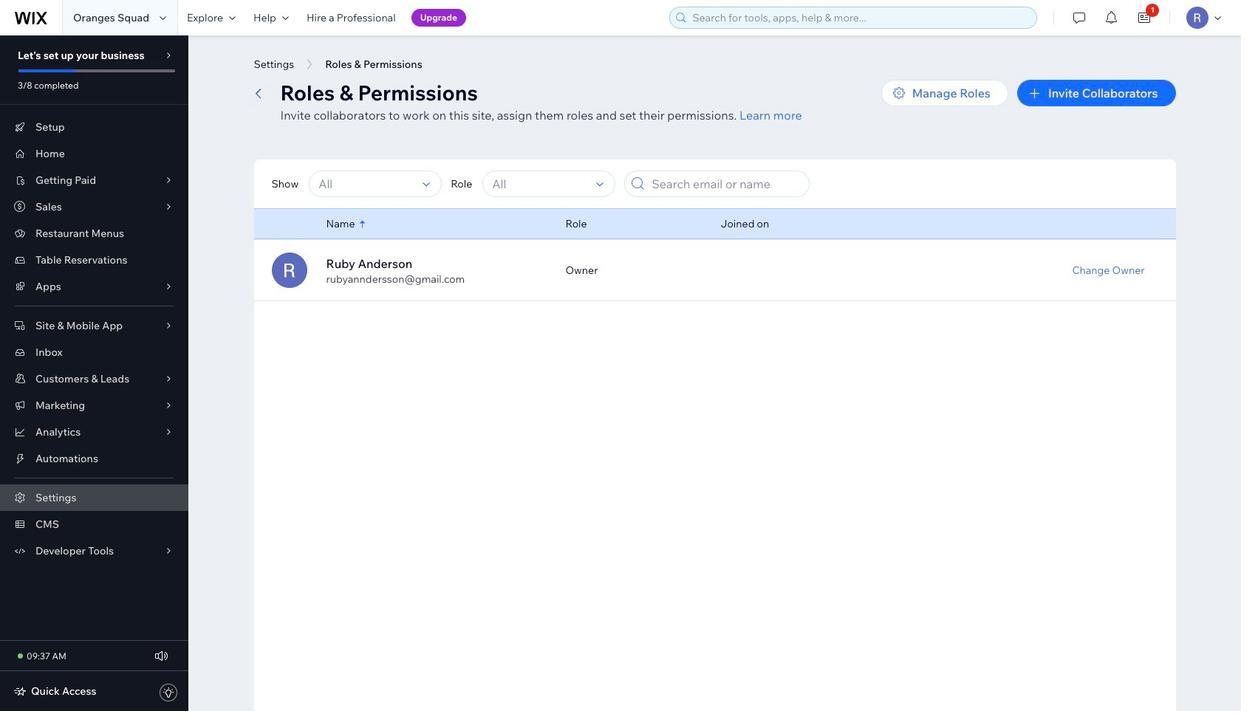 Task type: locate. For each thing, give the bounding box(es) containing it.
Search for tools, apps, help & more... field
[[688, 7, 1032, 28]]

All field
[[314, 171, 418, 197], [488, 171, 592, 197]]

0 horizontal spatial all field
[[314, 171, 418, 197]]

2 all field from the left
[[488, 171, 592, 197]]

1 horizontal spatial all field
[[488, 171, 592, 197]]

1 all field from the left
[[314, 171, 418, 197]]

Search email or name field
[[647, 171, 805, 197]]



Task type: vqa. For each thing, say whether or not it's contained in the screenshot.
second All FIELD from right
yes



Task type: describe. For each thing, give the bounding box(es) containing it.
sidebar element
[[0, 35, 188, 712]]



